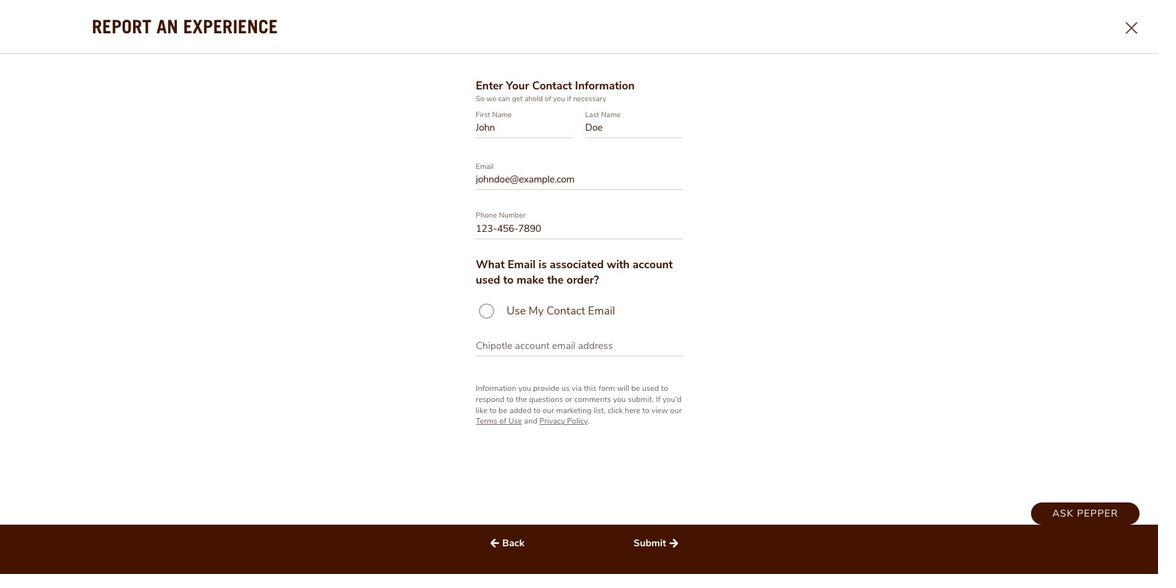 Task type: describe. For each thing, give the bounding box(es) containing it.
submit image
[[667, 536, 682, 551]]

report an experience close image
[[1127, 22, 1138, 34]]



Task type: locate. For each thing, give the bounding box(es) containing it.
add to bag image
[[1121, 43, 1150, 73]]

None text field
[[476, 121, 573, 138]]

sign in image
[[1021, 43, 1050, 73]]

heading
[[1050, 52, 1109, 64]]

find a chipotle image
[[918, 51, 933, 65]]

back image
[[488, 536, 503, 551]]

None telephone field
[[476, 222, 683, 239]]

None text field
[[586, 121, 683, 138]]

chipotle mexican grill image
[[15, 38, 54, 78]]

None email field
[[476, 173, 683, 190], [476, 339, 683, 357], [476, 173, 683, 190], [476, 339, 683, 357]]



Task type: vqa. For each thing, say whether or not it's contained in the screenshot.
United states radio
no



